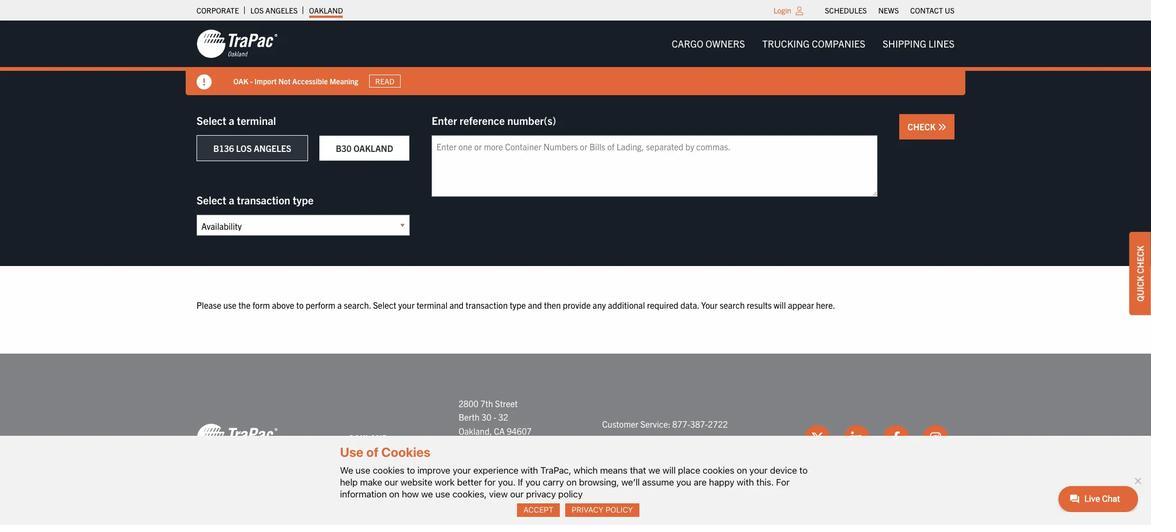 Task type: vqa. For each thing, say whether or not it's contained in the screenshot.
Lfd at the top left
no



Task type: locate. For each thing, give the bounding box(es) containing it.
0 horizontal spatial our
[[385, 478, 398, 488]]

94607
[[507, 426, 532, 437]]

our right make
[[385, 478, 398, 488]]

our down the if
[[510, 490, 524, 500]]

0 horizontal spatial your
[[398, 300, 415, 311]]

oak - import not accessible meaning
[[233, 76, 358, 86]]

oakland
[[309, 5, 343, 15], [354, 143, 393, 154], [348, 433, 388, 444]]

select for select a terminal
[[197, 114, 226, 127]]

1 vertical spatial solid image
[[938, 123, 947, 132]]

menu bar down light image
[[663, 33, 964, 55]]

enter
[[432, 114, 457, 127]]

1 vertical spatial we
[[421, 490, 433, 500]]

a for transaction
[[229, 193, 234, 207]]

contact us link
[[911, 3, 955, 18]]

will inside use of cookies we use cookies to improve your experience with trapac, which means that we will place cookies on your device to help make our website work better for you. if you carry on browsing, we'll assume you are happy with this. for information on how we use cookies, view our privacy policy
[[663, 466, 676, 477]]

angeles left "oakland" link
[[266, 5, 298, 15]]

trucking companies link
[[754, 33, 874, 55]]

cookies
[[382, 446, 431, 461]]

2 horizontal spatial to
[[800, 466, 808, 477]]

light image
[[796, 7, 804, 15]]

then
[[544, 300, 561, 311]]

search
[[720, 300, 745, 311]]

improve
[[418, 466, 451, 477]]

0 horizontal spatial to
[[296, 300, 304, 311]]

select
[[197, 114, 226, 127], [197, 193, 226, 207], [373, 300, 396, 311]]

0 horizontal spatial cookies
[[373, 466, 405, 477]]

footer
[[0, 354, 1152, 526]]

1 horizontal spatial and
[[528, 300, 542, 311]]

required
[[647, 300, 679, 311]]

trapac,
[[541, 466, 571, 477]]

a
[[229, 114, 234, 127], [229, 193, 234, 207], [338, 300, 342, 311]]

berth
[[459, 412, 480, 423]]

1 horizontal spatial our
[[510, 490, 524, 500]]

banner
[[0, 21, 1152, 95]]

will right results
[[774, 300, 786, 311]]

oakland up of
[[348, 433, 388, 444]]

2 vertical spatial oakland
[[348, 433, 388, 444]]

make
[[360, 478, 382, 488]]

1 horizontal spatial use
[[356, 466, 371, 477]]

0 horizontal spatial with
[[521, 466, 538, 477]]

- right oak
[[250, 76, 253, 86]]

cargo owners
[[672, 37, 745, 50]]

use down work
[[436, 490, 450, 500]]

with left this. on the right bottom
[[737, 478, 754, 488]]

solid image
[[197, 75, 212, 90], [938, 123, 947, 132]]

b30
[[336, 143, 352, 154]]

to up website
[[407, 466, 415, 477]]

select down b136
[[197, 193, 226, 207]]

read link
[[369, 75, 401, 88]]

menu bar containing cargo owners
[[663, 33, 964, 55]]

website
[[401, 478, 433, 488]]

0 vertical spatial we
[[649, 466, 661, 477]]

your right 'search.'
[[398, 300, 415, 311]]

1 vertical spatial oakland image
[[197, 424, 278, 454]]

1 vertical spatial -
[[494, 412, 497, 423]]

1 vertical spatial select
[[197, 193, 226, 207]]

32
[[499, 412, 508, 423]]

1 horizontal spatial cookies
[[703, 466, 735, 477]]

to right device
[[800, 466, 808, 477]]

1 vertical spatial a
[[229, 193, 234, 207]]

0 vertical spatial select
[[197, 114, 226, 127]]

1 horizontal spatial solid image
[[938, 123, 947, 132]]

for
[[776, 478, 790, 488]]

los angeles link
[[250, 3, 298, 18]]

oakland link
[[309, 3, 343, 18]]

on left how
[[389, 490, 400, 500]]

0 vertical spatial solid image
[[197, 75, 212, 90]]

0 vertical spatial -
[[250, 76, 253, 86]]

will
[[774, 300, 786, 311], [663, 466, 676, 477]]

contact
[[911, 5, 943, 15]]

check
[[908, 121, 938, 132], [1135, 246, 1146, 274]]

0 horizontal spatial -
[[250, 76, 253, 86]]

select right 'search.'
[[373, 300, 396, 311]]

we down website
[[421, 490, 433, 500]]

privacy
[[526, 490, 556, 500]]

we
[[340, 466, 353, 477]]

contact us
[[911, 5, 955, 15]]

0 vertical spatial a
[[229, 114, 234, 127]]

0 vertical spatial menu bar
[[820, 3, 961, 18]]

los right b136
[[236, 143, 252, 154]]

1 vertical spatial transaction
[[466, 300, 508, 311]]

of
[[366, 446, 379, 461]]

1 vertical spatial on
[[567, 478, 577, 488]]

oakland right b30
[[354, 143, 393, 154]]

2 oakland image from the top
[[197, 424, 278, 454]]

select up b136
[[197, 114, 226, 127]]

no image
[[1133, 476, 1143, 487]]

1 vertical spatial type
[[510, 300, 526, 311]]

shipping
[[883, 37, 927, 50]]

select a transaction type
[[197, 193, 314, 207]]

1 horizontal spatial on
[[567, 478, 577, 488]]

to
[[296, 300, 304, 311], [407, 466, 415, 477], [800, 466, 808, 477]]

- inside banner
[[250, 76, 253, 86]]

1 horizontal spatial transaction
[[466, 300, 508, 311]]

we up the assume
[[649, 466, 661, 477]]

angeles
[[266, 5, 298, 15], [254, 143, 292, 154]]

1 horizontal spatial to
[[407, 466, 415, 477]]

means
[[600, 466, 628, 477]]

1 vertical spatial use
[[356, 466, 371, 477]]

a down b136
[[229, 193, 234, 207]]

cookies up 'happy'
[[703, 466, 735, 477]]

privacy policy
[[572, 506, 633, 515]]

0 horizontal spatial will
[[663, 466, 676, 477]]

trucking companies
[[763, 37, 866, 50]]

oakland inside footer
[[348, 433, 388, 444]]

0 horizontal spatial solid image
[[197, 75, 212, 90]]

with
[[521, 466, 538, 477], [737, 478, 754, 488]]

a up b136
[[229, 114, 234, 127]]

solid image inside check button
[[938, 123, 947, 132]]

you right the if
[[526, 478, 541, 488]]

that
[[630, 466, 646, 477]]

2722
[[708, 419, 728, 430]]

type
[[293, 193, 314, 207], [510, 300, 526, 311]]

happy
[[709, 478, 735, 488]]

1 vertical spatial menu bar
[[663, 33, 964, 55]]

on
[[737, 466, 747, 477], [567, 478, 577, 488], [389, 490, 400, 500]]

use left the
[[223, 300, 237, 311]]

0 vertical spatial will
[[774, 300, 786, 311]]

2 horizontal spatial use
[[436, 490, 450, 500]]

los angeles
[[250, 5, 298, 15]]

1 vertical spatial check
[[1135, 246, 1146, 274]]

view
[[489, 490, 508, 500]]

0 vertical spatial transaction
[[237, 193, 290, 207]]

1 horizontal spatial you
[[677, 478, 692, 488]]

menu bar up the shipping on the right of the page
[[820, 3, 961, 18]]

0 horizontal spatial on
[[389, 490, 400, 500]]

1 vertical spatial with
[[737, 478, 754, 488]]

shipping lines link
[[874, 33, 964, 55]]

1 vertical spatial our
[[510, 490, 524, 500]]

0 horizontal spatial you
[[526, 478, 541, 488]]

your up this. on the right bottom
[[750, 466, 768, 477]]

are
[[694, 478, 707, 488]]

0 vertical spatial type
[[293, 193, 314, 207]]

cookies
[[373, 466, 405, 477], [703, 466, 735, 477]]

service:
[[641, 419, 671, 430]]

angeles down select a terminal
[[254, 143, 292, 154]]

0 horizontal spatial transaction
[[237, 193, 290, 207]]

street
[[495, 398, 518, 409]]

0 vertical spatial use
[[223, 300, 237, 311]]

0 horizontal spatial type
[[293, 193, 314, 207]]

companies
[[812, 37, 866, 50]]

check button
[[900, 114, 955, 140]]

on left device
[[737, 466, 747, 477]]

to right above
[[296, 300, 304, 311]]

1 horizontal spatial with
[[737, 478, 754, 488]]

los right corporate link
[[250, 5, 264, 15]]

cookies,
[[453, 490, 487, 500]]

2 horizontal spatial on
[[737, 466, 747, 477]]

this.
[[757, 478, 774, 488]]

1 cookies from the left
[[373, 466, 405, 477]]

0 vertical spatial oakland image
[[197, 29, 278, 59]]

0 horizontal spatial terminal
[[237, 114, 276, 127]]

cargo
[[672, 37, 704, 50]]

0 horizontal spatial check
[[908, 121, 938, 132]]

and
[[450, 300, 464, 311], [528, 300, 542, 311]]

1 horizontal spatial terminal
[[417, 300, 448, 311]]

oakland right los angeles
[[309, 5, 343, 15]]

2800
[[459, 398, 479, 409]]

1 horizontal spatial type
[[510, 300, 526, 311]]

help
[[340, 478, 358, 488]]

check inside button
[[908, 121, 938, 132]]

a left 'search.'
[[338, 300, 342, 311]]

2 vertical spatial on
[[389, 490, 400, 500]]

0 vertical spatial our
[[385, 478, 398, 488]]

cookies up make
[[373, 466, 405, 477]]

0 horizontal spatial and
[[450, 300, 464, 311]]

1 vertical spatial will
[[663, 466, 676, 477]]

0 vertical spatial check
[[908, 121, 938, 132]]

carry
[[543, 478, 564, 488]]

oakland image
[[197, 29, 278, 59], [197, 424, 278, 454]]

- inside 2800 7th street berth 30 - 32 oakland, ca 94607
[[494, 412, 497, 423]]

will up the assume
[[663, 466, 676, 477]]

with up the if
[[521, 466, 538, 477]]

1 horizontal spatial -
[[494, 412, 497, 423]]

- right 30
[[494, 412, 497, 423]]

you down place
[[677, 478, 692, 488]]

menu bar
[[820, 3, 961, 18], [663, 33, 964, 55]]

1 and from the left
[[450, 300, 464, 311]]

your up the better
[[453, 466, 471, 477]]

on up policy
[[567, 478, 577, 488]]

use up make
[[356, 466, 371, 477]]

your
[[398, 300, 415, 311], [453, 466, 471, 477], [750, 466, 768, 477]]



Task type: describe. For each thing, give the bounding box(es) containing it.
2 vertical spatial use
[[436, 490, 450, 500]]

number(s)
[[508, 114, 556, 127]]

7th
[[481, 398, 493, 409]]

import
[[255, 76, 277, 86]]

2800 7th street berth 30 - 32 oakland, ca 94607
[[459, 398, 532, 437]]

0 vertical spatial terminal
[[237, 114, 276, 127]]

0 vertical spatial on
[[737, 466, 747, 477]]

device
[[770, 466, 797, 477]]

877-
[[673, 419, 691, 430]]

information
[[340, 490, 387, 500]]

customer
[[603, 419, 639, 430]]

policy
[[606, 506, 633, 515]]

oak
[[233, 76, 249, 86]]

menu bar containing schedules
[[820, 3, 961, 18]]

1 vertical spatial los
[[236, 143, 252, 154]]

0 vertical spatial angeles
[[266, 5, 298, 15]]

select for select a transaction type
[[197, 193, 226, 207]]

us
[[945, 5, 955, 15]]

schedules
[[825, 5, 867, 15]]

a for terminal
[[229, 114, 234, 127]]

1 vertical spatial angeles
[[254, 143, 292, 154]]

login link
[[774, 5, 792, 15]]

read
[[375, 76, 395, 86]]

accessible
[[292, 76, 328, 86]]

footer containing 2800 7th street
[[0, 354, 1152, 526]]

Enter reference number(s) text field
[[432, 135, 878, 197]]

accept link
[[517, 504, 560, 518]]

privacy
[[572, 506, 604, 515]]

which
[[574, 466, 598, 477]]

any
[[593, 300, 606, 311]]

data.
[[681, 300, 700, 311]]

schedules link
[[825, 3, 867, 18]]

perform
[[306, 300, 336, 311]]

owners
[[706, 37, 745, 50]]

b136 los angeles
[[213, 143, 292, 154]]

0 horizontal spatial we
[[421, 490, 433, 500]]

1 horizontal spatial check
[[1135, 246, 1146, 274]]

port code:  2811
[[459, 468, 519, 479]]

1 oakland image from the top
[[197, 29, 278, 59]]

here.
[[816, 300, 836, 311]]

for
[[485, 478, 496, 488]]

work
[[435, 478, 455, 488]]

banner containing cargo owners
[[0, 21, 1152, 95]]

1 you from the left
[[526, 478, 541, 488]]

2 and from the left
[[528, 300, 542, 311]]

customer service: 877-387-2722
[[603, 419, 728, 430]]

how
[[402, 490, 419, 500]]

appear
[[788, 300, 814, 311]]

if
[[518, 478, 523, 488]]

1 horizontal spatial we
[[649, 466, 661, 477]]

provide
[[563, 300, 591, 311]]

news
[[879, 5, 899, 15]]

shipping lines
[[883, 37, 955, 50]]

1 vertical spatial oakland
[[354, 143, 393, 154]]

use of cookies we use cookies to improve your experience with trapac, which means that we will place cookies on your device to help make our website work better for you. if you carry on browsing, we'll assume you are happy with this. for information on how we use cookies, view our privacy policy
[[340, 446, 808, 500]]

the
[[239, 300, 251, 311]]

policy
[[559, 490, 583, 500]]

2 you from the left
[[677, 478, 692, 488]]

2 vertical spatial select
[[373, 300, 396, 311]]

30
[[482, 412, 492, 423]]

0 vertical spatial oakland
[[309, 5, 343, 15]]

please use the form above to perform a search. select your terminal and transaction type and then provide any additional required data. your search results will appear here.
[[197, 300, 836, 311]]

ca
[[494, 426, 505, 437]]

1 vertical spatial terminal
[[417, 300, 448, 311]]

use
[[340, 446, 364, 461]]

2 vertical spatial a
[[338, 300, 342, 311]]

1 horizontal spatial will
[[774, 300, 786, 311]]

browsing,
[[579, 478, 619, 488]]

oakland,
[[459, 426, 492, 437]]

assume
[[642, 478, 674, 488]]

place
[[678, 466, 701, 477]]

menu bar inside banner
[[663, 33, 964, 55]]

accept
[[524, 506, 554, 515]]

b136
[[213, 143, 234, 154]]

oakland image inside footer
[[197, 424, 278, 454]]

b30 oakland
[[336, 143, 393, 154]]

0 vertical spatial los
[[250, 5, 264, 15]]

2 horizontal spatial your
[[750, 466, 768, 477]]

select a terminal
[[197, 114, 276, 127]]

reference
[[460, 114, 505, 127]]

trucking
[[763, 37, 810, 50]]

0 vertical spatial with
[[521, 466, 538, 477]]

corporate
[[197, 5, 239, 15]]

search.
[[344, 300, 371, 311]]

news link
[[879, 3, 899, 18]]

code:
[[476, 468, 497, 479]]

you.
[[498, 478, 516, 488]]

port
[[459, 468, 474, 479]]

meaning
[[330, 76, 358, 86]]

1 horizontal spatial your
[[453, 466, 471, 477]]

0 horizontal spatial use
[[223, 300, 237, 311]]

quick
[[1135, 276, 1146, 302]]

please
[[197, 300, 221, 311]]

additional
[[608, 300, 645, 311]]

387-
[[691, 419, 708, 430]]

quick check link
[[1130, 232, 1152, 315]]

2 cookies from the left
[[703, 466, 735, 477]]

better
[[457, 478, 482, 488]]

not
[[279, 76, 291, 86]]

results
[[747, 300, 772, 311]]

we'll
[[622, 478, 640, 488]]

experience
[[474, 466, 519, 477]]

cargo owners link
[[663, 33, 754, 55]]



